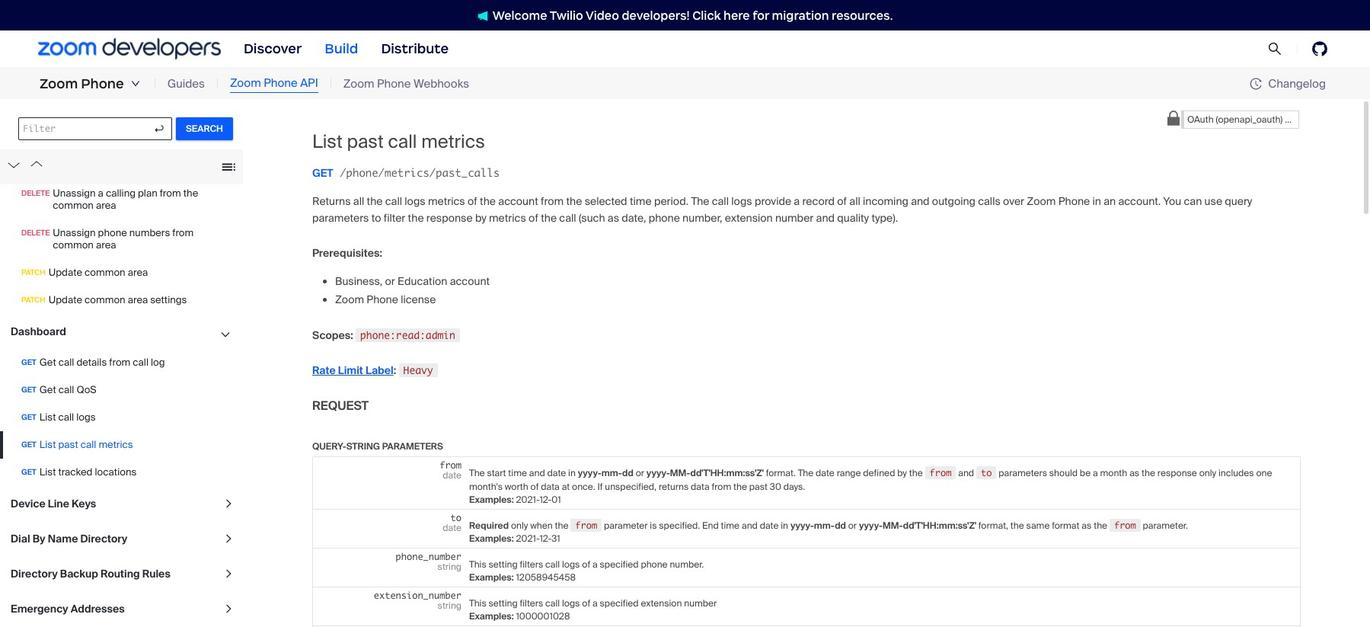 Task type: describe. For each thing, give the bounding box(es) containing it.
down image
[[131, 79, 140, 88]]

zoom phone
[[40, 75, 124, 92]]

zoom for zoom phone api
[[230, 76, 261, 91]]

migration
[[772, 8, 829, 22]]

zoom phone api link
[[230, 75, 318, 93]]

zoom for zoom phone webhooks
[[343, 76, 374, 91]]

changelog
[[1269, 76, 1326, 91]]

video
[[586, 8, 619, 22]]

zoom developer logo image
[[38, 38, 221, 59]]

phone for zoom phone api
[[264, 76, 298, 91]]

click
[[693, 8, 721, 22]]

phone for zoom phone
[[81, 75, 124, 92]]

welcome
[[493, 8, 547, 22]]

developers!
[[622, 8, 690, 22]]

api
[[300, 76, 318, 91]]



Task type: vqa. For each thing, say whether or not it's contained in the screenshot.
second zoom from the right
yes



Task type: locate. For each thing, give the bounding box(es) containing it.
1 horizontal spatial zoom
[[230, 76, 261, 91]]

phone
[[81, 75, 124, 92], [264, 76, 298, 91], [377, 76, 411, 91]]

zoom
[[40, 75, 78, 92], [230, 76, 261, 91], [343, 76, 374, 91]]

1 horizontal spatial phone
[[264, 76, 298, 91]]

zoom inside "link"
[[343, 76, 374, 91]]

changelog link
[[1250, 76, 1326, 91]]

search image
[[1268, 42, 1282, 56], [1268, 42, 1282, 56]]

phone inside "link"
[[377, 76, 411, 91]]

guides link
[[167, 75, 205, 92]]

resources.
[[832, 8, 893, 22]]

welcome twilio video developers! click here for migration resources. link
[[462, 7, 908, 23]]

2 phone from the left
[[264, 76, 298, 91]]

2 zoom from the left
[[230, 76, 261, 91]]

string
[[346, 440, 380, 452]]

0 horizontal spatial zoom
[[40, 75, 78, 92]]

for
[[753, 8, 769, 22]]

0 horizontal spatial phone
[[81, 75, 124, 92]]

3 zoom from the left
[[343, 76, 374, 91]]

zoom phone webhooks link
[[343, 75, 469, 92]]

phone left webhooks on the left
[[377, 76, 411, 91]]

query-
[[312, 440, 346, 452]]

webhooks
[[414, 76, 469, 91]]

2 horizontal spatial zoom
[[343, 76, 374, 91]]

twilio
[[550, 8, 583, 22]]

notification image
[[477, 10, 493, 21], [477, 10, 488, 21]]

phone for zoom phone webhooks
[[377, 76, 411, 91]]

request
[[312, 397, 369, 413]]

1 zoom from the left
[[40, 75, 78, 92]]

here
[[724, 8, 750, 22]]

welcome twilio video developers! click here for migration resources.
[[493, 8, 893, 22]]

zoom phone webhooks
[[343, 76, 469, 91]]

guides
[[167, 76, 205, 91]]

2 horizontal spatial phone
[[377, 76, 411, 91]]

zoom phone api
[[230, 76, 318, 91]]

1 phone from the left
[[81, 75, 124, 92]]

phone left api
[[264, 76, 298, 91]]

3 phone from the left
[[377, 76, 411, 91]]

parameters
[[382, 440, 443, 452]]

github image
[[1313, 41, 1328, 56], [1313, 41, 1328, 56]]

zoom for zoom phone
[[40, 75, 78, 92]]

phone left down image
[[81, 75, 124, 92]]

history image
[[1250, 78, 1269, 90], [1250, 78, 1263, 90]]

query-string parameters
[[312, 440, 443, 452]]



